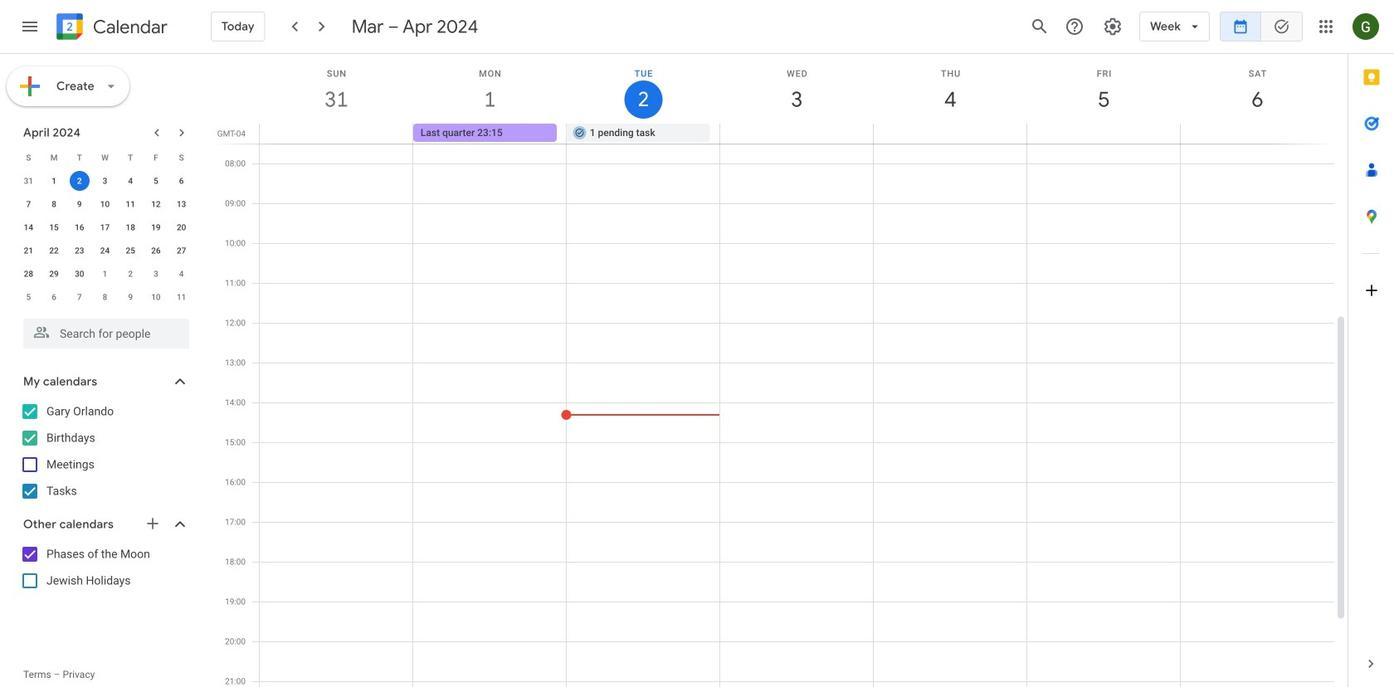 Task type: vqa. For each thing, say whether or not it's contained in the screenshot.
12 on the top of page
no



Task type: locate. For each thing, give the bounding box(es) containing it.
20 element
[[171, 217, 191, 237]]

16 element
[[70, 217, 89, 237]]

26 element
[[146, 241, 166, 261]]

2, today element
[[70, 171, 89, 191]]

6 element
[[171, 171, 191, 191]]

3 element
[[95, 171, 115, 191]]

row
[[252, 124, 1348, 144], [16, 146, 194, 169], [16, 169, 194, 193], [16, 193, 194, 216], [16, 216, 194, 239], [16, 239, 194, 262], [16, 262, 194, 285], [16, 285, 194, 309]]

25 element
[[120, 241, 140, 261]]

18 element
[[120, 217, 140, 237]]

row group
[[16, 169, 194, 309]]

may 11 element
[[171, 287, 191, 307]]

tab list
[[1349, 54, 1394, 641]]

19 element
[[146, 217, 166, 237]]

5 element
[[146, 171, 166, 191]]

cell inside april 2024 grid
[[67, 169, 92, 193]]

heading
[[90, 17, 168, 37]]

1 element
[[44, 171, 64, 191]]

22 element
[[44, 241, 64, 261]]

may 10 element
[[146, 287, 166, 307]]

None search field
[[0, 312, 206, 349]]

may 2 element
[[120, 264, 140, 284]]

april 2024 grid
[[16, 146, 194, 309]]

grid
[[212, 54, 1348, 687]]

Search for people text field
[[33, 319, 179, 349]]

14 element
[[19, 217, 38, 237]]

may 1 element
[[95, 264, 115, 284]]

27 element
[[171, 241, 191, 261]]

may 5 element
[[19, 287, 38, 307]]

4 element
[[120, 171, 140, 191]]

calendar element
[[53, 10, 168, 46]]

heading inside calendar element
[[90, 17, 168, 37]]

11 element
[[120, 194, 140, 214]]

15 element
[[44, 217, 64, 237]]

7 element
[[19, 194, 38, 214]]

24 element
[[95, 241, 115, 261]]

13 element
[[171, 194, 191, 214]]

cell
[[260, 124, 413, 144], [720, 124, 873, 144], [873, 124, 1027, 144], [1027, 124, 1180, 144], [1180, 124, 1334, 144], [67, 169, 92, 193]]

9 element
[[70, 194, 89, 214]]



Task type: describe. For each thing, give the bounding box(es) containing it.
may 3 element
[[146, 264, 166, 284]]

other calendars list
[[3, 541, 206, 594]]

may 6 element
[[44, 287, 64, 307]]

8 element
[[44, 194, 64, 214]]

support image
[[1065, 17, 1085, 37]]

march 31 element
[[19, 171, 38, 191]]

12 element
[[146, 194, 166, 214]]

may 8 element
[[95, 287, 115, 307]]

10 element
[[95, 194, 115, 214]]

main drawer image
[[20, 17, 40, 37]]

29 element
[[44, 264, 64, 284]]

may 7 element
[[70, 287, 89, 307]]

may 4 element
[[171, 264, 191, 284]]

my calendars list
[[3, 398, 206, 505]]

23 element
[[70, 241, 89, 261]]

30 element
[[70, 264, 89, 284]]

may 9 element
[[120, 287, 140, 307]]

28 element
[[19, 264, 38, 284]]

21 element
[[19, 241, 38, 261]]

add other calendars image
[[144, 515, 161, 532]]

settings menu image
[[1103, 17, 1123, 37]]

17 element
[[95, 217, 115, 237]]



